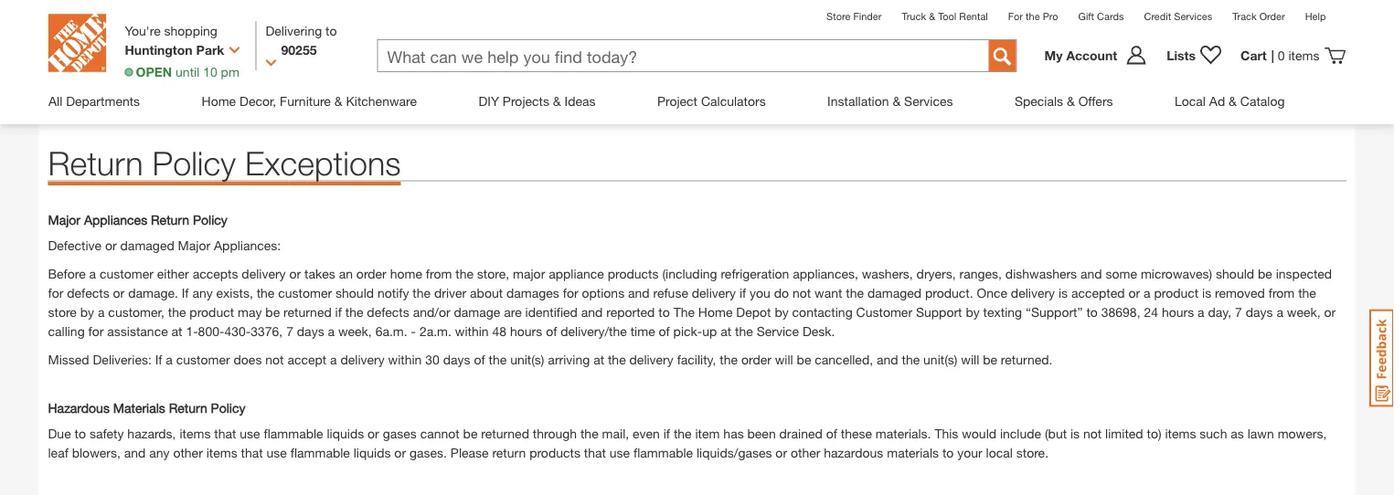 Task type: locate. For each thing, give the bounding box(es) containing it.
days right 30
[[443, 353, 471, 368]]

& right furniture
[[334, 93, 342, 108]]

exists,
[[216, 286, 253, 301]]

the home depot image
[[48, 14, 107, 72]]

customer up damage.
[[100, 267, 154, 282]]

returned
[[573, 30, 622, 45], [284, 305, 332, 320], [481, 427, 529, 442]]

1 vertical spatial within
[[388, 353, 422, 368]]

1 vertical spatial damaged
[[868, 286, 922, 301]]

liquids down gases
[[354, 446, 391, 461]]

0 horizontal spatial unit(s)
[[510, 353, 545, 368]]

major appliances return policy
[[48, 213, 227, 228]]

services inside installation & services link
[[904, 93, 953, 108]]

is right (but
[[1071, 427, 1080, 442]]

major up defective
[[48, 213, 80, 228]]

defects up 6a.m. at bottom left
[[367, 305, 409, 320]]

2 vertical spatial customer
[[176, 353, 230, 368]]

0 vertical spatial customer
[[100, 267, 154, 282]]

0 horizontal spatial at
[[172, 324, 182, 339]]

through
[[533, 427, 577, 442]]

projects
[[502, 93, 549, 108]]

store inside "before a customer either accepts delivery or takes an order home from the store, major appliance products (including refrigeration appliances, washers, dryers, ranges, dishwashers and some microwaves) should be inspected for defects or damage. if any exists, the customer should notify the driver about damages for options and refuse delivery if you do not want the damaged product. once delivery is accepted or a product is removed from the store by a customer, the product may be returned if the defects and/or damage are identified and reported to the home depot by contacting customer support by texting "support" to 38698, 24 hours a day, 7 days a week, or calling for assistance at 1-800-430-3376, 7 days a week, 6a.m. - 2a.m. within 48 hours of delivery/the time of pick-up at the service desk."
[[48, 305, 77, 320]]

1 horizontal spatial 7
[[1235, 305, 1243, 320]]

will down service
[[775, 353, 793, 368]]

at down delivery/the
[[594, 353, 604, 368]]

week,
[[1287, 305, 1321, 320], [338, 324, 372, 339]]

identified
[[525, 305, 578, 320]]

returned down takes
[[284, 305, 332, 320]]

1 by from the left
[[80, 305, 94, 320]]

delivery down the time
[[630, 353, 674, 368]]

0 vertical spatial policy
[[152, 143, 236, 182]]

1 vertical spatial days
[[297, 324, 324, 339]]

customer down 800-
[[176, 353, 230, 368]]

for
[[1008, 11, 1023, 22]]

2 horizontal spatial by
[[966, 305, 980, 320]]

until
[[176, 64, 200, 79]]

0 vertical spatial from
[[426, 267, 452, 282]]

0 horizontal spatial damaged
[[120, 238, 174, 254]]

0 horizontal spatial any
[[149, 446, 170, 461]]

offers
[[1078, 93, 1113, 108]]

0 vertical spatial damaged
[[120, 238, 174, 254]]

and inside due to safety hazards, items that use flammable liquids or gases cannot be returned through the mail, even if the item has been drained of these materials. this would include (but is not limited to) items such as lawn mowers, leaf blowers, and any other items that use flammable liquids or gases. please return products that use flammable liquids/gases or other hazardous materials to your local store.
[[124, 446, 146, 461]]

product up 800-
[[190, 305, 234, 320]]

may
[[267, 30, 291, 45], [238, 305, 262, 320]]

my account
[[1045, 48, 1118, 63]]

return for materials
[[169, 401, 207, 416]]

0 vertical spatial home
[[201, 93, 236, 108]]

return up defective or damaged major appliances:
[[151, 213, 189, 228]]

was
[[845, 30, 868, 45]]

help
[[1305, 11, 1326, 22]]

0 vertical spatial within
[[455, 324, 489, 339]]

other down drained
[[791, 446, 821, 461]]

for down park
[[209, 58, 224, 73]]

been
[[748, 427, 776, 442]]

1 horizontal spatial any
[[192, 286, 213, 301]]

of right 30
[[474, 353, 485, 368]]

delivery down appliances:
[[242, 267, 286, 282]]

order left returns on the top left
[[94, 30, 126, 45]]

be
[[295, 30, 309, 45], [555, 30, 570, 45], [1258, 267, 1273, 282], [265, 305, 280, 320], [797, 353, 811, 368], [983, 353, 998, 368], [463, 427, 478, 442]]

the right for
[[1026, 11, 1040, 22]]

the
[[674, 305, 695, 320]]

or up 'shopping'
[[178, 4, 190, 19]]

delivery
[[242, 267, 286, 282], [692, 286, 736, 301], [1011, 286, 1055, 301], [341, 353, 385, 368], [630, 353, 674, 368]]

any inside due to safety hazards, items that use flammable liquids or gases cannot be returned through the mail, even if the item has been drained of these materials. this would include (but is not limited to) items such as lawn mowers, leaf blowers, and any other items that use flammable liquids or gases. please return products that use flammable liquids/gases or other hazardous materials to your local store.
[[149, 446, 170, 461]]

at right up at the bottom of page
[[721, 324, 732, 339]]

be inside due to safety hazards, items that use flammable liquids or gases cannot be returned through the mail, even if the item has been drained of these materials. this would include (but is not limited to) items such as lawn mowers, leaf blowers, and any other items that use flammable liquids or gases. please return products that use flammable liquids/gases or other hazardous materials to your local store.
[[463, 427, 478, 442]]

damages
[[507, 286, 559, 301]]

15%
[[384, 30, 411, 45]]

damaged
[[120, 238, 174, 254], [868, 286, 922, 301]]

not right does
[[265, 353, 284, 368]]

order right track
[[1260, 11, 1285, 22]]

pick-
[[674, 324, 703, 339]]

policy up major appliances return policy
[[152, 143, 236, 182]]

diy projects & ideas link
[[478, 78, 595, 124]]

cannot
[[420, 427, 460, 442]]

0 vertical spatial products
[[608, 267, 659, 282]]

return up hazards,
[[169, 401, 207, 416]]

products inside "before a customer either accepts delivery or takes an order home from the store, major appliance products (including refrigeration appliances, washers, dryers, ranges, dishwashers and some microwaves) should be inspected for defects or damage. if any exists, the customer should notify the driver about damages for options and refuse delivery if you do not want the damaged product. once delivery is accepted or a product is removed from the store by a customer, the product may be returned if the defects and/or damage are identified and reported to the home depot by contacting customer support by texting "support" to 38698, 24 hours a day, 7 days a week, or calling for assistance at 1-800-430-3376, 7 days a week, 6a.m. - 2a.m. within 48 hours of delivery/the time of pick-up at the service desk."
[[608, 267, 659, 282]]

if down an
[[335, 305, 342, 320]]

options
[[582, 286, 625, 301]]

services right the credit
[[1174, 11, 1213, 22]]

0 vertical spatial not
[[793, 286, 811, 301]]

order right an
[[356, 267, 387, 282]]

any down accepts
[[192, 286, 213, 301]]

*see special services desk for details.
[[48, 58, 269, 73]]

to right "subject"
[[358, 30, 370, 45]]

1 horizontal spatial services
[[904, 93, 953, 108]]

if left the you
[[740, 286, 746, 301]]

2 will from the left
[[961, 353, 980, 368]]

None text field
[[378, 40, 971, 73]]

products up options
[[608, 267, 659, 282]]

details.
[[228, 58, 269, 73]]

special for special order returns or cancellations may be subject to a 15% restocking fee and must be returned to the same store where the purchase was made*
[[48, 30, 90, 45]]

1 horizontal spatial is
[[1071, 427, 1080, 442]]

1 vertical spatial policy
[[193, 213, 227, 228]]

reported
[[606, 305, 655, 320]]

account
[[1067, 48, 1118, 63]]

week, left 6a.m. at bottom left
[[338, 324, 372, 339]]

2 horizontal spatial not
[[1084, 427, 1102, 442]]

is up "support"
[[1059, 286, 1068, 301]]

1 horizontal spatial may
[[267, 30, 291, 45]]

returns
[[130, 4, 175, 19]]

returned up return
[[481, 427, 529, 442]]

pro
[[1043, 11, 1058, 22]]

policy down does
[[211, 401, 245, 416]]

1 horizontal spatial order
[[742, 353, 772, 368]]

from up driver
[[426, 267, 452, 282]]

1 horizontal spatial should
[[1216, 267, 1255, 282]]

within down damage
[[455, 324, 489, 339]]

is up day,
[[1203, 286, 1212, 301]]

notify
[[378, 286, 409, 301]]

you
[[750, 286, 771, 301]]

1 vertical spatial should
[[336, 286, 374, 301]]

2 horizontal spatial days
[[1246, 305, 1273, 320]]

1 vertical spatial home
[[698, 305, 733, 320]]

0 vertical spatial any
[[192, 286, 213, 301]]

of inside due to safety hazards, items that use flammable liquids or gases cannot be returned through the mail, even if the item has been drained of these materials. this would include (but is not limited to) items such as lawn mowers, leaf blowers, and any other items that use flammable liquids or gases. please return products that use flammable liquids/gases or other hazardous materials to your local store.
[[826, 427, 837, 442]]

1 vertical spatial major
[[178, 238, 210, 254]]

store.
[[1017, 446, 1049, 461]]

*see
[[48, 58, 75, 73]]

liquids
[[327, 427, 364, 442], [354, 446, 391, 461]]

to down this
[[943, 446, 954, 461]]

(but
[[1045, 427, 1067, 442]]

1 horizontal spatial defects
[[367, 305, 409, 320]]

0 vertical spatial returned
[[573, 30, 622, 45]]

1 horizontal spatial returned
[[481, 427, 529, 442]]

1 horizontal spatial if
[[664, 427, 670, 442]]

order up "you're"
[[94, 4, 126, 19]]

be left returned.
[[983, 353, 998, 368]]

home up up at the bottom of page
[[698, 305, 733, 320]]

& right installation
[[892, 93, 900, 108]]

due
[[48, 427, 71, 442]]

1 horizontal spatial products
[[608, 267, 659, 282]]

either
[[157, 267, 189, 282]]

0 horizontal spatial services
[[124, 58, 173, 73]]

if
[[740, 286, 746, 301], [335, 305, 342, 320], [664, 427, 670, 442]]

are
[[504, 305, 522, 320]]

2 horizontal spatial returned
[[573, 30, 622, 45]]

1 horizontal spatial damaged
[[868, 286, 922, 301]]

24
[[1144, 305, 1159, 320]]

0 horizontal spatial not
[[265, 353, 284, 368]]

ranges,
[[960, 267, 1002, 282]]

None text field
[[378, 40, 971, 73]]

0 horizontal spatial major
[[48, 213, 80, 228]]

hours down are
[[510, 324, 542, 339]]

1 horizontal spatial other
[[791, 446, 821, 461]]

1 horizontal spatial home
[[698, 305, 733, 320]]

to left same
[[625, 30, 637, 45]]

2 horizontal spatial services
[[1174, 11, 1213, 22]]

returned right must
[[573, 30, 622, 45]]

1 vertical spatial store
[[48, 305, 77, 320]]

&
[[929, 11, 936, 22], [334, 93, 342, 108], [553, 93, 561, 108], [892, 93, 900, 108], [1067, 93, 1075, 108], [1229, 93, 1237, 108]]

submit search image
[[994, 48, 1012, 66]]

1 vertical spatial return
[[151, 213, 189, 228]]

products inside due to safety hazards, items that use flammable liquids or gases cannot be returned through the mail, even if the item has been drained of these materials. this would include (but is not limited to) items such as lawn mowers, leaf blowers, and any other items that use flammable liquids or gases. please return products that use flammable liquids/gases or other hazardous materials to your local store.
[[530, 446, 581, 461]]

1 vertical spatial returned
[[284, 305, 332, 320]]

1 horizontal spatial that
[[241, 446, 263, 461]]

policy
[[152, 143, 236, 182], [193, 213, 227, 228], [211, 401, 245, 416]]

must
[[523, 30, 552, 45]]

2 vertical spatial services
[[904, 93, 953, 108]]

2 vertical spatial not
[[1084, 427, 1102, 442]]

project
[[657, 93, 697, 108]]

1 horizontal spatial within
[[455, 324, 489, 339]]

should down an
[[336, 286, 374, 301]]

from down inspected
[[1269, 286, 1295, 301]]

at left 1-
[[172, 324, 182, 339]]

gift
[[1079, 11, 1095, 22]]

0 vertical spatial if
[[740, 286, 746, 301]]

0 horizontal spatial week,
[[338, 324, 372, 339]]

and right fee
[[498, 30, 520, 45]]

removed
[[1215, 286, 1265, 301]]

services down huntington
[[124, 58, 173, 73]]

not left limited at the bottom right of page
[[1084, 427, 1102, 442]]

assistance
[[107, 324, 168, 339]]

return policy exceptions
[[48, 143, 401, 182]]

0 horizontal spatial days
[[297, 324, 324, 339]]

0 vertical spatial may
[[267, 30, 291, 45]]

store finder link
[[827, 11, 882, 22]]

order for special order returns or cancellations may be subject to a 15% restocking fee and must be returned to the same store where the purchase was made*
[[94, 30, 126, 45]]

exceptions
[[245, 143, 401, 182]]

1 will from the left
[[775, 353, 793, 368]]

be up please
[[463, 427, 478, 442]]

huntington
[[125, 42, 193, 57]]

may up 430-
[[238, 305, 262, 320]]

2 horizontal spatial if
[[740, 286, 746, 301]]

safety
[[90, 427, 124, 442]]

returned inside "before a customer either accepts delivery or takes an order home from the store, major appliance products (including refrigeration appliances, washers, dryers, ranges, dishwashers and some microwaves) should be inspected for defects or damage. if any exists, the customer should notify the driver about damages for options and refuse delivery if you do not want the damaged product. once delivery is accepted or a product is removed from the store by a customer, the product may be returned if the defects and/or damage are identified and reported to the home depot by contacting customer support by texting "support" to 38698, 24 hours a day, 7 days a week, or calling for assistance at 1-800-430-3376, 7 days a week, 6a.m. - 2a.m. within 48 hours of delivery/the time of pick-up at the service desk."
[[284, 305, 332, 320]]

1 vertical spatial services
[[124, 58, 173, 73]]

0 vertical spatial days
[[1246, 305, 1273, 320]]

products
[[608, 267, 659, 282], [530, 446, 581, 461]]

1 vertical spatial liquids
[[354, 446, 391, 461]]

30
[[425, 353, 440, 368]]

and up accepted
[[1081, 267, 1102, 282]]

damaged inside "before a customer either accepts delivery or takes an order home from the store, major appliance products (including refrigeration appliances, washers, dryers, ranges, dishwashers and some microwaves) should be inspected for defects or damage. if any exists, the customer should notify the driver about damages for options and refuse delivery if you do not want the damaged product. once delivery is accepted or a product is removed from the store by a customer, the product may be returned if the defects and/or damage are identified and reported to the home depot by contacting customer support by texting "support" to 38698, 24 hours a day, 7 days a week, or calling for assistance at 1-800-430-3376, 7 days a week, 6a.m. - 2a.m. within 48 hours of delivery/the time of pick-up at the service desk."
[[868, 286, 922, 301]]

1 horizontal spatial customer
[[176, 353, 230, 368]]

not inside "before a customer either accepts delivery or takes an order home from the store, major appliance products (including refrigeration appliances, washers, dryers, ranges, dishwashers and some microwaves) should be inspected for defects or damage. if any exists, the customer should notify the driver about damages for options and refuse delivery if you do not want the damaged product. once delivery is accepted or a product is removed from the store by a customer, the product may be returned if the defects and/or damage are identified and reported to the home depot by contacting customer support by texting "support" to 38698, 24 hours a day, 7 days a week, or calling for assistance at 1-800-430-3376, 7 days a week, 6a.m. - 2a.m. within 48 hours of delivery/the time of pick-up at the service desk."
[[793, 286, 811, 301]]

calling
[[48, 324, 85, 339]]

for the pro link
[[1008, 11, 1058, 22]]

1 vertical spatial not
[[265, 353, 284, 368]]

return
[[48, 143, 143, 182], [151, 213, 189, 228], [169, 401, 207, 416]]

0 vertical spatial week,
[[1287, 305, 1321, 320]]

accepts
[[193, 267, 238, 282]]

0 items
[[1278, 48, 1320, 63]]

0 horizontal spatial home
[[201, 93, 236, 108]]

2 horizontal spatial that
[[584, 446, 606, 461]]

will
[[775, 353, 793, 368], [961, 353, 980, 368]]

1 vertical spatial customer
[[278, 286, 332, 301]]

if inside due to safety hazards, items that use flammable liquids or gases cannot be returned through the mail, even if the item has been drained of these materials. this would include (but is not limited to) items such as lawn mowers, leaf blowers, and any other items that use flammable liquids or gases. please return products that use flammable liquids/gases or other hazardous materials to your local store.
[[664, 427, 670, 442]]

by up calling
[[80, 305, 94, 320]]

may inside "before a customer either accepts delivery or takes an order home from the store, major appliance products (including refrigeration appliances, washers, dryers, ranges, dishwashers and some microwaves) should be inspected for defects or damage. if any exists, the customer should notify the driver about damages for options and refuse delivery if you do not want the damaged product. once delivery is accepted or a product is removed from the store by a customer, the product may be returned if the defects and/or damage are identified and reported to the home depot by contacting customer support by texting "support" to 38698, 24 hours a day, 7 days a week, or calling for assistance at 1-800-430-3376, 7 days a week, 6a.m. - 2a.m. within 48 hours of delivery/the time of pick-up at the service desk."
[[238, 305, 262, 320]]

0 vertical spatial if
[[182, 286, 189, 301]]

0 horizontal spatial use
[[240, 427, 260, 442]]

within inside "before a customer either accepts delivery or takes an order home from the store, major appliance products (including refrigeration appliances, washers, dryers, ranges, dishwashers and some microwaves) should be inspected for defects or damage. if any exists, the customer should notify the driver about damages for options and refuse delivery if you do not want the damaged product. once delivery is accepted or a product is removed from the store by a customer, the product may be returned if the defects and/or damage are identified and reported to the home depot by contacting customer support by texting "support" to 38698, 24 hours a day, 7 days a week, or calling for assistance at 1-800-430-3376, 7 days a week, 6a.m. - 2a.m. within 48 hours of delivery/the time of pick-up at the service desk."
[[455, 324, 489, 339]]

diy
[[478, 93, 499, 108]]

7 right day,
[[1235, 305, 1243, 320]]

1 horizontal spatial will
[[961, 353, 980, 368]]

0 horizontal spatial order
[[356, 267, 387, 282]]

6a.m.
[[375, 324, 408, 339]]

delivering
[[266, 23, 322, 38]]

project calculators
[[657, 93, 766, 108]]

a left 15%
[[373, 30, 380, 45]]

0 horizontal spatial if
[[155, 353, 162, 368]]

0 horizontal spatial within
[[388, 353, 422, 368]]

7 right 3376,
[[286, 324, 293, 339]]

1 horizontal spatial from
[[1269, 286, 1295, 301]]

services for *see special services desk for details.
[[124, 58, 173, 73]]

be left "subject"
[[295, 30, 309, 45]]

"support"
[[1026, 305, 1083, 320]]

pm
[[221, 64, 239, 79]]

2 vertical spatial return
[[169, 401, 207, 416]]

of right the time
[[659, 324, 670, 339]]

product down microwaves)
[[1154, 286, 1199, 301]]

1 horizontal spatial if
[[182, 286, 189, 301]]

home decor, furniture & kitchenware
[[201, 93, 417, 108]]

item
[[695, 427, 720, 442]]

customer down takes
[[278, 286, 332, 301]]

liquids/gases
[[697, 446, 772, 461]]

product.
[[925, 286, 974, 301]]

1 horizontal spatial store
[[696, 30, 725, 45]]

by down do
[[775, 305, 789, 320]]

1 vertical spatial order
[[742, 353, 772, 368]]

0 horizontal spatial other
[[173, 446, 203, 461]]

a down takes
[[328, 324, 335, 339]]

your
[[958, 446, 983, 461]]

1 vertical spatial product
[[190, 305, 234, 320]]

0 horizontal spatial defects
[[67, 286, 109, 301]]

hours right '24'
[[1162, 305, 1194, 320]]

1 vertical spatial any
[[149, 446, 170, 461]]

to right delivering
[[326, 23, 337, 38]]

inspected
[[1276, 267, 1332, 282]]

contacting
[[792, 305, 853, 320]]

missed
[[48, 353, 89, 368]]

1 horizontal spatial major
[[178, 238, 210, 254]]

7
[[1235, 305, 1243, 320], [286, 324, 293, 339]]

for
[[209, 58, 224, 73], [48, 286, 63, 301], [563, 286, 578, 301], [88, 324, 104, 339]]

0 horizontal spatial returned
[[284, 305, 332, 320]]

not right do
[[793, 286, 811, 301]]

0 horizontal spatial if
[[335, 305, 342, 320]]

and down hazards,
[[124, 446, 146, 461]]

days down the removed
[[1246, 305, 1273, 320]]

hazards,
[[127, 427, 176, 442]]

of down identified
[[546, 324, 557, 339]]

of
[[546, 324, 557, 339], [659, 324, 670, 339], [474, 353, 485, 368], [826, 427, 837, 442]]

products down through
[[530, 446, 581, 461]]

furniture
[[279, 93, 330, 108]]

my account link
[[1045, 45, 1158, 67]]

1 vertical spatial week,
[[338, 324, 372, 339]]

1 vertical spatial may
[[238, 305, 262, 320]]



Task type: describe. For each thing, give the bounding box(es) containing it.
made*
[[871, 30, 908, 45]]

defective
[[48, 238, 102, 254]]

is inside due to safety hazards, items that use flammable liquids or gases cannot be returned through the mail, even if the item has been drained of these materials. this would include (but is not limited to) items such as lawn mowers, leaf blowers, and any other items that use flammable liquids or gases. please return products that use flammable liquids/gases or other hazardous materials to your local store.
[[1071, 427, 1080, 442]]

hazardous
[[48, 401, 110, 416]]

or down some
[[1129, 286, 1140, 301]]

missed deliveries: if a customer does not accept a delivery within 30 days of the unit(s) arriving at the delivery facility, the order will be cancelled, and the unit(s) will be returned.
[[48, 353, 1053, 368]]

1 vertical spatial hours
[[510, 324, 542, 339]]

special order returns or cancellations
[[48, 4, 271, 19]]

& left ideas
[[553, 93, 561, 108]]

a down inspected
[[1277, 305, 1284, 320]]

the right exists,
[[257, 286, 275, 301]]

where
[[729, 30, 763, 45]]

local
[[986, 446, 1013, 461]]

to down accepted
[[1087, 305, 1098, 320]]

open until 10 pm
[[136, 64, 239, 79]]

store finder
[[827, 11, 882, 22]]

0 vertical spatial product
[[1154, 286, 1199, 301]]

feedback link image
[[1370, 309, 1394, 408]]

gift cards
[[1079, 11, 1124, 22]]

the down inspected
[[1299, 286, 1317, 301]]

or down inspected
[[1325, 305, 1336, 320]]

dryers,
[[917, 267, 956, 282]]

time
[[631, 324, 655, 339]]

delivery down 6a.m. at bottom left
[[341, 353, 385, 368]]

the left item
[[674, 427, 692, 442]]

0 horizontal spatial that
[[214, 427, 236, 442]]

2 horizontal spatial at
[[721, 324, 732, 339]]

mail,
[[602, 427, 629, 442]]

about
[[470, 286, 503, 301]]

ideas
[[564, 93, 595, 108]]

customer,
[[108, 305, 164, 320]]

leaf
[[48, 446, 68, 461]]

38698,
[[1102, 305, 1141, 320]]

items right to)
[[1165, 427, 1196, 442]]

hazardous materials return policy
[[48, 401, 245, 416]]

all departments link
[[48, 78, 140, 124]]

& right ad
[[1229, 93, 1237, 108]]

has
[[724, 427, 744, 442]]

store
[[827, 11, 851, 22]]

or down drained
[[776, 446, 787, 461]]

my
[[1045, 48, 1063, 63]]

the left same
[[640, 30, 658, 45]]

the home depot logo link
[[48, 14, 107, 72]]

the down an
[[345, 305, 363, 320]]

before a customer either accepts delivery or takes an order home from the store, major appliance products (including refrigeration appliances, washers, dryers, ranges, dishwashers and some microwaves) should be inspected for defects or damage. if any exists, the customer should notify the driver about damages for options and refuse delivery if you do not want the damaged product. once delivery is accepted or a product is removed from the store by a customer, the product may be returned if the defects and/or damage are identified and reported to the home depot by contacting customer support by texting "support" to 38698, 24 hours a day, 7 days a week, or calling for assistance at 1-800-430-3376, 7 days a week, 6a.m. - 2a.m. within 48 hours of delivery/the time of pick-up at the service desk.
[[48, 267, 1336, 339]]

for down appliance
[[563, 286, 578, 301]]

some
[[1106, 267, 1138, 282]]

2 unit(s) from the left
[[924, 353, 958, 368]]

be up 3376,
[[265, 305, 280, 320]]

or right returns on the top left
[[173, 30, 185, 45]]

2 horizontal spatial customer
[[278, 286, 332, 301]]

1 horizontal spatial hours
[[1162, 305, 1194, 320]]

finder
[[854, 11, 882, 22]]

track
[[1233, 11, 1257, 22]]

800-
[[198, 324, 224, 339]]

desk
[[176, 58, 205, 73]]

drained
[[780, 427, 823, 442]]

these
[[841, 427, 872, 442]]

you're
[[125, 23, 161, 38]]

store,
[[477, 267, 509, 282]]

the up and/or
[[413, 286, 431, 301]]

0 vertical spatial major
[[48, 213, 80, 228]]

a right accept in the left of the page
[[330, 353, 337, 368]]

calculators
[[701, 93, 766, 108]]

or left gases
[[368, 427, 379, 442]]

0 vertical spatial defects
[[67, 286, 109, 301]]

0 horizontal spatial 7
[[286, 324, 293, 339]]

an
[[339, 267, 353, 282]]

& inside "link"
[[334, 93, 342, 108]]

gases.
[[410, 446, 447, 461]]

open
[[136, 64, 172, 79]]

local ad & catalog link
[[1175, 78, 1285, 124]]

to right due
[[75, 427, 86, 442]]

delivery down (including
[[692, 286, 736, 301]]

be right must
[[555, 30, 570, 45]]

a left day,
[[1198, 305, 1205, 320]]

a up '24'
[[1144, 286, 1151, 301]]

0
[[1278, 48, 1285, 63]]

home inside "link"
[[201, 93, 236, 108]]

the down the depot
[[735, 324, 753, 339]]

2 vertical spatial special
[[78, 58, 120, 73]]

and up the reported
[[628, 286, 650, 301]]

1 horizontal spatial at
[[594, 353, 604, 368]]

or down gases
[[394, 446, 406, 461]]

to left the
[[659, 305, 670, 320]]

1 other from the left
[[173, 446, 203, 461]]

2 by from the left
[[775, 305, 789, 320]]

0 vertical spatial return
[[48, 143, 143, 182]]

order inside "before a customer either accepts delivery or takes an order home from the store, major appliance products (including refrigeration appliances, washers, dryers, ranges, dishwashers and some microwaves) should be inspected for defects or damage. if any exists, the customer should notify the driver about damages for options and refuse delivery if you do not want the damaged product. once delivery is accepted or a product is removed from the store by a customer, the product may be returned if the defects and/or damage are identified and reported to the home depot by contacting customer support by texting "support" to 38698, 24 hours a day, 7 days a week, or calling for assistance at 1-800-430-3376, 7 days a week, 6a.m. - 2a.m. within 48 hours of delivery/the time of pick-up at the service desk."
[[356, 267, 387, 282]]

0 vertical spatial liquids
[[327, 427, 364, 442]]

2 other from the left
[[791, 446, 821, 461]]

departments
[[66, 93, 140, 108]]

or left takes
[[289, 267, 301, 282]]

be down desk.
[[797, 353, 811, 368]]

facility,
[[677, 353, 716, 368]]

or down appliances
[[105, 238, 117, 254]]

0 vertical spatial services
[[1174, 11, 1213, 22]]

project calculators link
[[657, 78, 766, 124]]

home inside "before a customer either accepts delivery or takes an order home from the store, major appliance products (including refrigeration appliances, washers, dryers, ranges, dishwashers and some microwaves) should be inspected for defects or damage. if any exists, the customer should notify the driver about damages for options and refuse delivery if you do not want the damaged product. once delivery is accepted or a product is removed from the store by a customer, the product may be returned if the defects and/or damage are identified and reported to the home depot by contacting customer support by texting "support" to 38698, 24 hours a day, 7 days a week, or calling for assistance at 1-800-430-3376, 7 days a week, 6a.m. - 2a.m. within 48 hours of delivery/the time of pick-up at the service desk."
[[698, 305, 733, 320]]

credit services link
[[1144, 11, 1213, 22]]

arriving
[[548, 353, 590, 368]]

truck
[[902, 11, 926, 22]]

any inside "before a customer either accepts delivery or takes an order home from the store, major appliance products (including refrigeration appliances, washers, dryers, ranges, dishwashers and some microwaves) should be inspected for defects or damage. if any exists, the customer should notify the driver about damages for options and refuse delivery if you do not want the damaged product. once delivery is accepted or a product is removed from the store by a customer, the product may be returned if the defects and/or damage are identified and reported to the home depot by contacting customer support by texting "support" to 38698, 24 hours a day, 7 days a week, or calling for assistance at 1-800-430-3376, 7 days a week, 6a.m. - 2a.m. within 48 hours of delivery/the time of pick-up at the service desk."
[[192, 286, 213, 301]]

lawn
[[1248, 427, 1274, 442]]

items down hazardous materials return policy in the bottom of the page
[[206, 446, 237, 461]]

48
[[492, 324, 507, 339]]

all departments
[[48, 93, 140, 108]]

major
[[513, 267, 545, 282]]

appliances
[[84, 213, 147, 228]]

washers,
[[862, 267, 913, 282]]

and right cancelled,
[[877, 353, 898, 368]]

cancellations
[[193, 4, 271, 19]]

& left tool
[[929, 11, 936, 22]]

cart
[[1241, 48, 1267, 63]]

1 vertical spatial defects
[[367, 305, 409, 320]]

1 horizontal spatial days
[[443, 353, 471, 368]]

please
[[451, 446, 489, 461]]

for down before
[[48, 286, 63, 301]]

this
[[935, 427, 959, 442]]

the down customer
[[902, 353, 920, 368]]

returned inside due to safety hazards, items that use flammable liquids or gases cannot be returned through the mail, even if the item has been drained of these materials. this would include (but is not limited to) items such as lawn mowers, leaf blowers, and any other items that use flammable liquids or gases. please return products that use flammable liquids/gases or other hazardous materials to your local store.
[[481, 427, 529, 442]]

policy for hazardous materials return policy
[[211, 401, 245, 416]]

for right calling
[[88, 324, 104, 339]]

0 horizontal spatial product
[[190, 305, 234, 320]]

and up delivery/the
[[581, 305, 603, 320]]

appliances:
[[214, 238, 281, 254]]

2 horizontal spatial is
[[1203, 286, 1212, 301]]

0 horizontal spatial should
[[336, 286, 374, 301]]

accept
[[287, 353, 327, 368]]

a down assistance
[[166, 353, 173, 368]]

to)
[[1147, 427, 1162, 442]]

if inside "before a customer either accepts delivery or takes an order home from the store, major appliance products (including refrigeration appliances, washers, dryers, ranges, dishwashers and some microwaves) should be inspected for defects or damage. if any exists, the customer should notify the driver about damages for options and refuse delivery if you do not want the damaged product. once delivery is accepted or a product is removed from the store by a customer, the product may be returned if the defects and/or damage are identified and reported to the home depot by contacting customer support by texting "support" to 38698, 24 hours a day, 7 days a week, or calling for assistance at 1-800-430-3376, 7 days a week, 6a.m. - 2a.m. within 48 hours of delivery/the time of pick-up at the service desk."
[[182, 286, 189, 301]]

2 horizontal spatial use
[[610, 446, 630, 461]]

a left customer, at the bottom left of the page
[[98, 305, 105, 320]]

delivery/the
[[561, 324, 627, 339]]

kitchenware
[[346, 93, 417, 108]]

the up driver
[[456, 267, 474, 282]]

return
[[492, 446, 526, 461]]

1 vertical spatial if
[[335, 305, 342, 320]]

services for installation & services
[[904, 93, 953, 108]]

delivering to
[[266, 23, 337, 38]]

installation
[[827, 93, 889, 108]]

lists link
[[1158, 45, 1232, 67]]

the up 1-
[[168, 305, 186, 320]]

order for special order returns or cancellations
[[94, 4, 126, 19]]

refuse
[[653, 286, 688, 301]]

once
[[977, 286, 1008, 301]]

be up the removed
[[1258, 267, 1273, 282]]

1 horizontal spatial use
[[267, 446, 287, 461]]

such
[[1200, 427, 1228, 442]]

policy for major appliances return policy
[[193, 213, 227, 228]]

as
[[1231, 427, 1244, 442]]

the right where
[[767, 30, 785, 45]]

or up customer, at the bottom left of the page
[[113, 286, 125, 301]]

0 vertical spatial store
[[696, 30, 725, 45]]

before
[[48, 267, 86, 282]]

0 vertical spatial should
[[1216, 267, 1255, 282]]

3 by from the left
[[966, 305, 980, 320]]

the right the want
[[846, 286, 864, 301]]

the left mail,
[[581, 427, 599, 442]]

would
[[962, 427, 997, 442]]

not inside due to safety hazards, items that use flammable liquids or gases cannot be returned through the mail, even if the item has been drained of these materials. this would include (but is not limited to) items such as lawn mowers, leaf blowers, and any other items that use flammable liquids or gases. please return products that use flammable liquids/gases or other hazardous materials to your local store.
[[1084, 427, 1102, 442]]

items right 0
[[1289, 48, 1320, 63]]

return for appliances
[[151, 213, 189, 228]]

the down delivery/the
[[608, 353, 626, 368]]

include
[[1000, 427, 1042, 442]]

local
[[1175, 93, 1206, 108]]

the down 48
[[489, 353, 507, 368]]

texting
[[984, 305, 1022, 320]]

order for track order
[[1260, 11, 1285, 22]]

special for special order returns or cancellations
[[48, 4, 90, 19]]

hazardous
[[824, 446, 884, 461]]

you're shopping
[[125, 23, 218, 38]]

1 horizontal spatial week,
[[1287, 305, 1321, 320]]

track order link
[[1233, 11, 1285, 22]]

& left offers
[[1067, 93, 1075, 108]]

the right facility,
[[720, 353, 738, 368]]

delivery down dishwashers
[[1011, 286, 1055, 301]]

1 unit(s) from the left
[[510, 353, 545, 368]]

0 horizontal spatial is
[[1059, 286, 1068, 301]]

0 horizontal spatial from
[[426, 267, 452, 282]]

items right hazards,
[[180, 427, 211, 442]]

lists
[[1167, 48, 1196, 63]]

a right before
[[89, 267, 96, 282]]



Task type: vqa. For each thing, say whether or not it's contained in the screenshot.
1st Available Shipping image
no



